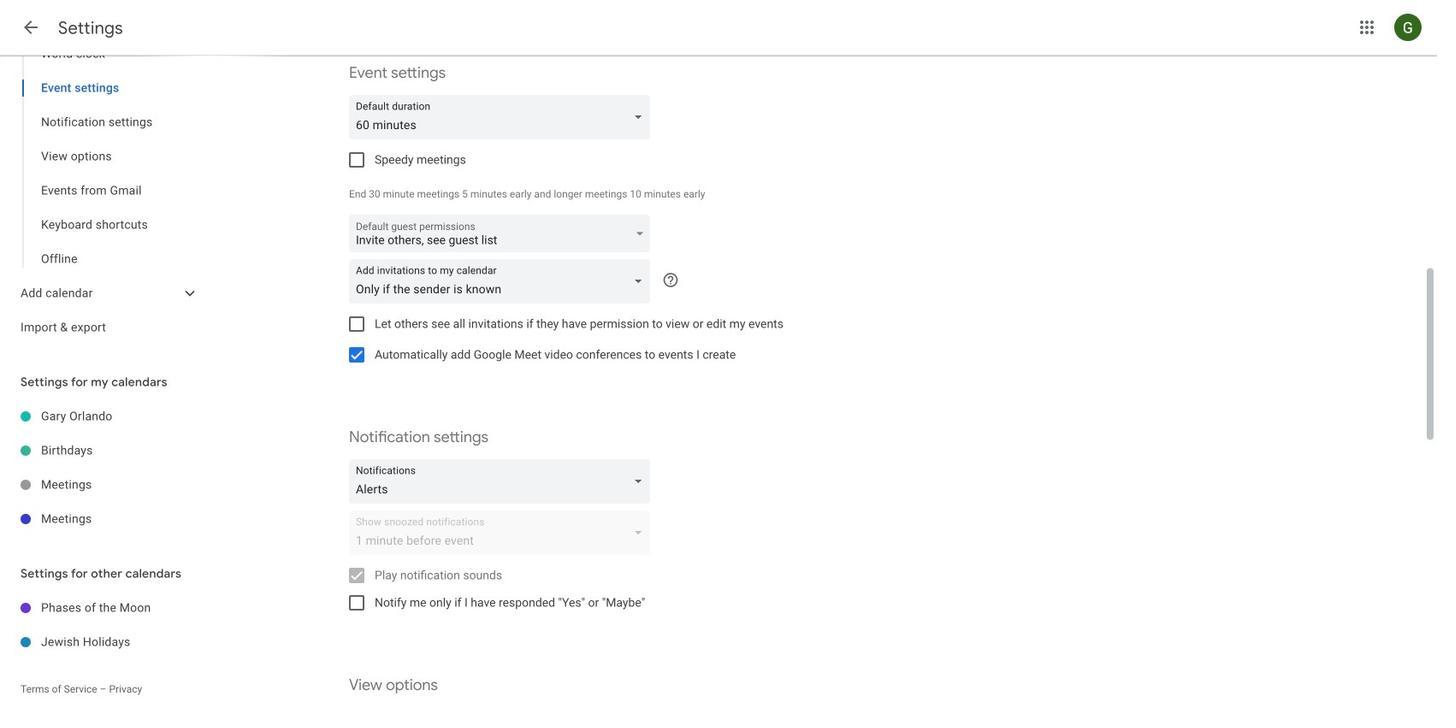 Task type: vqa. For each thing, say whether or not it's contained in the screenshot.
group
yes



Task type: locate. For each thing, give the bounding box(es) containing it.
1 vertical spatial tree
[[0, 400, 205, 537]]

0 vertical spatial tree
[[0, 0, 205, 345]]

tree
[[0, 0, 205, 345], [0, 400, 205, 537], [0, 591, 205, 660]]

2 tree from the top
[[0, 400, 205, 537]]

group
[[0, 0, 205, 276]]

phases of the moon tree item
[[0, 591, 205, 626]]

meetings tree item down birthdays "tree item"
[[0, 502, 205, 537]]

1 tree from the top
[[0, 0, 205, 345]]

meetings tree item down gary orlando tree item
[[0, 468, 205, 502]]

1 meetings tree item from the top
[[0, 468, 205, 502]]

meetings tree item
[[0, 468, 205, 502], [0, 502, 205, 537]]

jewish holidays tree item
[[0, 626, 205, 660]]

2 vertical spatial tree
[[0, 591, 205, 660]]

None field
[[349, 95, 657, 140], [349, 259, 657, 304], [349, 460, 657, 504], [349, 95, 657, 140], [349, 259, 657, 304], [349, 460, 657, 504]]

heading
[[58, 17, 123, 39]]

2 meetings tree item from the top
[[0, 502, 205, 537]]



Task type: describe. For each thing, give the bounding box(es) containing it.
go back image
[[21, 17, 41, 38]]

gary orlando tree item
[[0, 400, 205, 434]]

3 tree from the top
[[0, 591, 205, 660]]

birthdays tree item
[[0, 434, 205, 468]]



